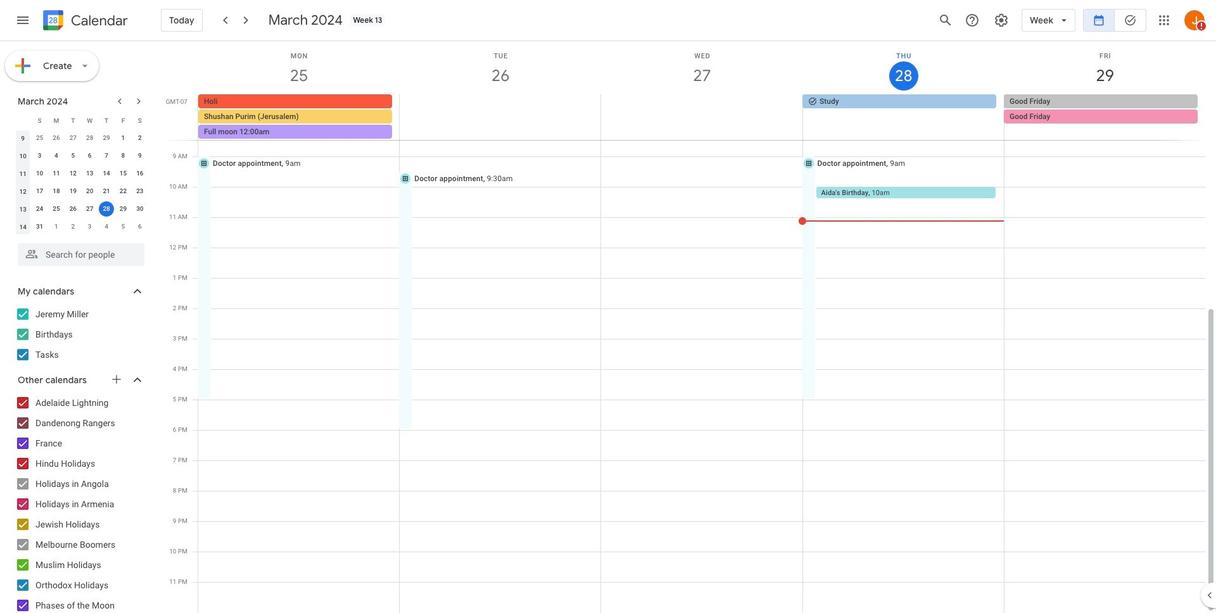 Task type: vqa. For each thing, say whether or not it's contained in the screenshot.
PM related to 9 PM
no



Task type: describe. For each thing, give the bounding box(es) containing it.
13 element
[[82, 166, 97, 181]]

my calendars list
[[3, 304, 157, 365]]

18 element
[[49, 184, 64, 199]]

calendar element
[[41, 8, 128, 35]]

17 element
[[32, 184, 47, 199]]

april 3 element
[[82, 219, 97, 235]]

april 4 element
[[99, 219, 114, 235]]

30 element
[[132, 202, 148, 217]]

row group inside march 2024 'grid'
[[15, 129, 148, 236]]

march 2024 grid
[[12, 112, 148, 236]]

main drawer image
[[15, 13, 30, 28]]

february 28 element
[[82, 131, 97, 146]]

12 element
[[65, 166, 81, 181]]

31 element
[[32, 219, 47, 235]]

21 element
[[99, 184, 114, 199]]

7 element
[[99, 148, 114, 164]]

11 element
[[49, 166, 64, 181]]

2 element
[[132, 131, 148, 146]]

4 element
[[49, 148, 64, 164]]

16 element
[[132, 166, 148, 181]]

19 element
[[65, 184, 81, 199]]



Task type: locate. For each thing, give the bounding box(es) containing it.
26 element
[[65, 202, 81, 217]]

1 element
[[116, 131, 131, 146]]

february 29 element
[[99, 131, 114, 146]]

row group
[[15, 129, 148, 236]]

15 element
[[116, 166, 131, 181]]

5 element
[[65, 148, 81, 164]]

None search field
[[0, 238, 157, 266]]

april 2 element
[[65, 219, 81, 235]]

10 element
[[32, 166, 47, 181]]

heading
[[68, 13, 128, 28]]

column header
[[15, 112, 31, 129]]

february 25 element
[[32, 131, 47, 146]]

6 element
[[82, 148, 97, 164]]

22 element
[[116, 184, 131, 199]]

april 6 element
[[132, 219, 148, 235]]

9 element
[[132, 148, 148, 164]]

25 element
[[49, 202, 64, 217]]

column header inside march 2024 'grid'
[[15, 112, 31, 129]]

february 26 element
[[49, 131, 64, 146]]

Search for people text field
[[25, 243, 137, 266]]

april 5 element
[[116, 219, 131, 235]]

cell inside row group
[[98, 200, 115, 218]]

other calendars list
[[3, 393, 157, 614]]

27 element
[[82, 202, 97, 217]]

grid
[[162, 41, 1217, 614]]

3 element
[[32, 148, 47, 164]]

april 1 element
[[49, 219, 64, 235]]

row
[[193, 94, 1217, 140], [15, 112, 148, 129], [15, 129, 148, 147], [15, 147, 148, 165], [15, 165, 148, 183], [15, 183, 148, 200], [15, 200, 148, 218], [15, 218, 148, 236]]

february 27 element
[[65, 131, 81, 146]]

14 element
[[99, 166, 114, 181]]

8 element
[[116, 148, 131, 164]]

24 element
[[32, 202, 47, 217]]

heading inside calendar element
[[68, 13, 128, 28]]

23 element
[[132, 184, 148, 199]]

20 element
[[82, 184, 97, 199]]

cell
[[198, 94, 400, 140], [400, 94, 601, 140], [601, 94, 803, 140], [1005, 94, 1206, 140], [98, 200, 115, 218]]

settings menu image
[[995, 13, 1010, 28]]

29 element
[[116, 202, 131, 217]]

add other calendars image
[[110, 373, 123, 386]]

28, today element
[[99, 202, 114, 217]]



